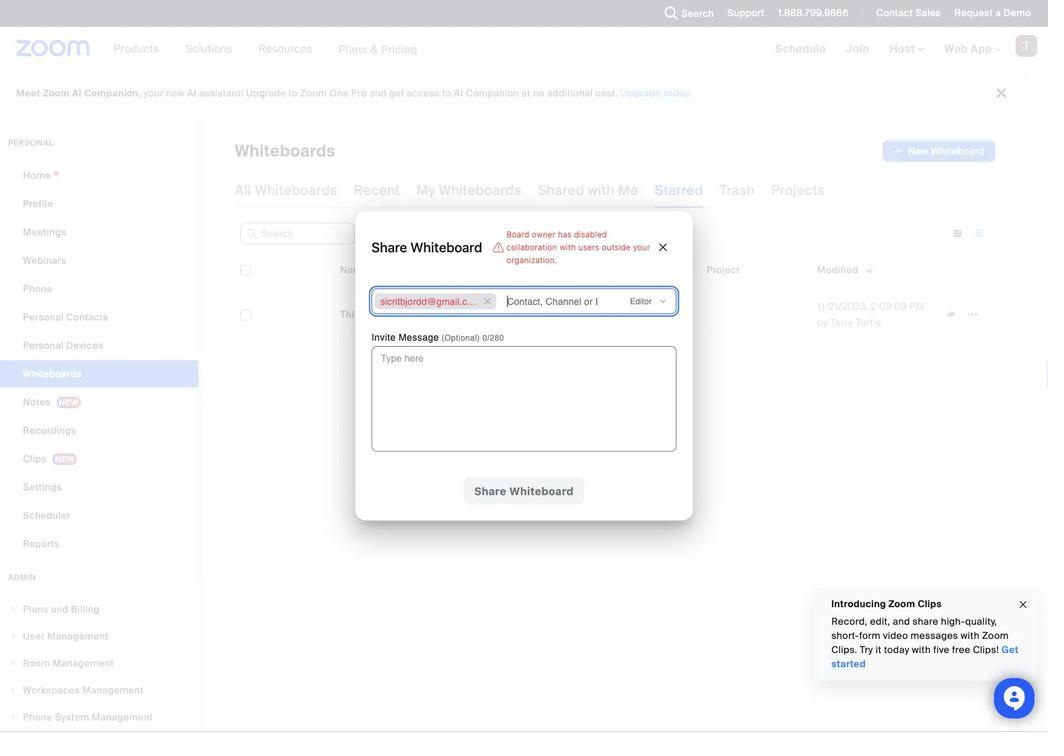 Task type: describe. For each thing, give the bounding box(es) containing it.
0/280
[[483, 333, 504, 342]]

request a demo
[[955, 7, 1031, 19]]

record, edit, and share high-quality, short-form video messages with zoom clips. try it today with five free clips!
[[832, 616, 1009, 656]]

plans & pricing
[[339, 42, 418, 56]]

clips.
[[832, 644, 857, 656]]

close image
[[1018, 597, 1029, 613]]

free
[[952, 644, 971, 656]]

(external)
[[483, 296, 524, 307]]

phone
[[23, 282, 52, 295]]

upgrade today link
[[621, 87, 691, 100]]

share whiteboard inside button
[[474, 484, 574, 497]]

outside
[[602, 243, 631, 252]]

it
[[876, 644, 882, 656]]

whiteboard inside button
[[509, 484, 574, 497]]

share inside button
[[474, 484, 506, 497]]

sicritbjordd@gmail.com (external) field
[[372, 288, 677, 314]]

organization.
[[507, 256, 557, 265]]

scheduler
[[23, 509, 70, 522]]

recent
[[354, 182, 400, 199]]

pro
[[351, 87, 367, 100]]

starred inside tabs of all whiteboard page tab list
[[655, 182, 703, 199]]

grid mode, not selected image
[[947, 227, 969, 240]]

(optional)
[[442, 333, 480, 342]]

today inside meet zoom ai companion, footer
[[664, 87, 691, 100]]

thumbnail of this calls for a parade image
[[260, 297, 323, 332]]

zoom right meet
[[43, 87, 70, 100]]

application containing name
[[235, 252, 1006, 352]]

this
[[340, 308, 360, 321]]

quality,
[[965, 616, 997, 628]]

cost.
[[595, 87, 618, 100]]

all whiteboards
[[235, 182, 337, 199]]

get
[[389, 87, 404, 100]]

for
[[387, 308, 400, 321]]

contact sales
[[876, 7, 941, 19]]

access
[[407, 87, 440, 100]]

webinars link
[[0, 247, 198, 274]]

has
[[558, 230, 572, 239]]

trash
[[720, 182, 755, 199]]

form
[[859, 630, 881, 642]]

your inside meet zoom ai companion, footer
[[144, 87, 164, 100]]

0 horizontal spatial starred
[[515, 264, 550, 276]]

meetings link
[[0, 219, 198, 246]]

board
[[507, 230, 530, 239]]

introducing
[[832, 598, 886, 610]]

personal devices
[[23, 339, 103, 352]]

shared with me
[[538, 182, 639, 199]]

11/21/2023, 2:09:09 pm by terry turtle
[[817, 300, 925, 329]]

assistant!
[[199, 87, 244, 100]]

clips inside personal menu menu
[[23, 453, 47, 465]]

name
[[340, 264, 368, 276]]

whiteboards up 'all whiteboards'
[[235, 141, 335, 162]]

0 horizontal spatial terry
[[596, 308, 619, 321]]

support
[[728, 7, 765, 19]]

notes link
[[0, 389, 198, 416]]

application down organization.
[[515, 304, 585, 325]]

scheduler link
[[0, 502, 198, 529]]

sales
[[916, 7, 941, 19]]

collaboration
[[507, 243, 557, 252]]

message
[[399, 332, 439, 342]]

edit,
[[870, 616, 890, 628]]

3 ai from the left
[[454, 87, 463, 100]]

sicritbjordd@gmail.com
[[380, 296, 480, 307]]

try
[[860, 644, 873, 656]]

1 ai from the left
[[72, 87, 82, 100]]

terry turtle
[[596, 308, 647, 321]]

this calls for a parade
[[340, 308, 444, 321]]

my
[[416, 182, 435, 199]]

editor
[[630, 297, 652, 306]]

personal for personal devices
[[23, 339, 64, 352]]

five
[[933, 644, 950, 656]]

parade
[[411, 308, 444, 321]]

meetings
[[23, 226, 66, 238]]

pm
[[910, 300, 925, 313]]

Contact, Channel or Email text field
[[502, 290, 603, 312]]

settings link
[[0, 474, 198, 501]]

personal
[[8, 138, 54, 148]]

1 vertical spatial a
[[403, 308, 408, 321]]

invite message (optional) 0/280
[[372, 332, 504, 342]]

home
[[23, 169, 51, 182]]

introducing zoom clips
[[832, 598, 942, 610]]

me
[[618, 182, 639, 199]]

settings
[[23, 481, 62, 493]]

high-
[[941, 616, 965, 628]]

1.888.799.9666 button up schedule
[[768, 0, 852, 27]]

clips!
[[973, 644, 999, 656]]

all
[[235, 182, 251, 199]]

one
[[330, 87, 349, 100]]

&
[[370, 42, 378, 56]]

get
[[1002, 644, 1019, 656]]

0 horizontal spatial whiteboard
[[410, 239, 482, 255]]

schedule link
[[765, 27, 836, 70]]

with down messages on the right of page
[[912, 644, 931, 656]]

banner containing schedule
[[0, 27, 1048, 71]]

join link
[[836, 27, 880, 70]]

personal menu menu
[[0, 162, 198, 559]]

1 upgrade from the left
[[246, 87, 286, 100]]

personal contacts
[[23, 311, 108, 323]]

invite
[[372, 332, 396, 342]]



Task type: locate. For each thing, give the bounding box(es) containing it.
Search text field
[[240, 223, 355, 244]]

whiteboards for my
[[439, 182, 522, 199]]

short-
[[832, 630, 859, 642]]

0 horizontal spatial turtle
[[621, 308, 647, 321]]

owner
[[532, 230, 556, 239]]

devices
[[66, 339, 103, 352]]

terry inside 11/21/2023, 2:09:09 pm by terry turtle
[[830, 316, 853, 329]]

your inside board owner has disabled collaboration with users outside your organization.
[[633, 243, 650, 252]]

share
[[913, 616, 939, 628]]

turtle down editor
[[621, 308, 647, 321]]

terry
[[596, 308, 619, 321], [830, 316, 853, 329]]

2 horizontal spatial ai
[[454, 87, 463, 100]]

modified
[[817, 264, 858, 276]]

0 vertical spatial and
[[369, 87, 387, 100]]

whiteboard
[[410, 239, 482, 255], [509, 484, 574, 497]]

1 horizontal spatial whiteboard
[[509, 484, 574, 497]]

clips up settings
[[23, 453, 47, 465]]

my whiteboards
[[416, 182, 522, 199]]

no
[[533, 87, 545, 100]]

1 horizontal spatial your
[[633, 243, 650, 252]]

0 vertical spatial a
[[996, 7, 1001, 19]]

share
[[372, 239, 407, 255], [474, 484, 506, 497]]

0 vertical spatial whiteboard
[[410, 239, 482, 255]]

1 personal from the top
[[23, 311, 64, 323]]

1 horizontal spatial ai
[[187, 87, 197, 100]]

0 vertical spatial starred
[[655, 182, 703, 199]]

2 ai from the left
[[187, 87, 197, 100]]

1 vertical spatial and
[[893, 616, 910, 628]]

1 to from the left
[[288, 87, 298, 100]]

1 vertical spatial clips
[[918, 598, 942, 610]]

get started
[[832, 644, 1019, 671]]

1 horizontal spatial starred
[[655, 182, 703, 199]]

1 horizontal spatial upgrade
[[621, 87, 661, 100]]

your left new
[[144, 87, 164, 100]]

upgrade right cost.
[[621, 87, 661, 100]]

0 horizontal spatial to
[[288, 87, 298, 100]]

record,
[[832, 616, 868, 628]]

0 vertical spatial share whiteboard
[[372, 239, 482, 255]]

1 vertical spatial whiteboard
[[509, 484, 574, 497]]

turtle inside 11/21/2023, 2:09:09 pm by terry turtle
[[856, 316, 882, 329]]

plans & pricing link
[[339, 42, 418, 56], [339, 42, 418, 56]]

delete sicritbjordd@gmail.com (external) button image
[[484, 298, 491, 305]]

1.888.799.9666 button up schedule link at the right
[[778, 7, 849, 19]]

reports
[[23, 538, 60, 550]]

personal contacts link
[[0, 304, 198, 331]]

upgrade
[[246, 87, 286, 100], [621, 87, 661, 100]]

board owner has disabled collaboration with users outside your organization.
[[507, 230, 650, 265]]

share whiteboard button
[[464, 477, 585, 504]]

a
[[996, 7, 1001, 19], [403, 308, 408, 321]]

users
[[578, 243, 600, 252]]

1 horizontal spatial a
[[996, 7, 1001, 19]]

contacts
[[66, 311, 108, 323]]

2 personal from the top
[[23, 339, 64, 352]]

upgrade down 'product information' navigation
[[246, 87, 286, 100]]

whiteboards
[[235, 141, 335, 162], [255, 182, 337, 199], [439, 182, 522, 199]]

zoom inside record, edit, and share high-quality, short-form video messages with zoom clips. try it today with five free clips!
[[982, 630, 1009, 642]]

1 vertical spatial share
[[474, 484, 506, 497]]

your
[[144, 87, 164, 100], [633, 243, 650, 252]]

and left "get"
[[369, 87, 387, 100]]

share whiteboard
[[372, 239, 482, 255], [474, 484, 574, 497]]

and inside meet zoom ai companion, footer
[[369, 87, 387, 100]]

terry down 11/21/2023,
[[830, 316, 853, 329]]

application
[[235, 252, 1006, 352], [515, 304, 585, 325]]

1.888.799.9666 button
[[768, 0, 852, 27], [778, 7, 849, 19]]

whiteboards for all
[[255, 182, 337, 199]]

and inside record, edit, and share high-quality, short-form video messages with zoom clips. try it today with five free clips!
[[893, 616, 910, 628]]

ai left companion at the top left
[[454, 87, 463, 100]]

a left demo
[[996, 7, 1001, 19]]

ai left companion,
[[72, 87, 82, 100]]

1 horizontal spatial clips
[[918, 598, 942, 610]]

sicritbjordd@gmail.com (external) button
[[375, 293, 524, 309]]

1.888.799.9666
[[778, 7, 849, 19]]

support link
[[718, 0, 768, 27], [728, 7, 765, 19]]

personal down "phone"
[[23, 311, 64, 323]]

admin menu menu
[[0, 597, 198, 732]]

0 horizontal spatial today
[[664, 87, 691, 100]]

1 vertical spatial starred
[[515, 264, 550, 276]]

2 upgrade from the left
[[621, 87, 661, 100]]

calls
[[362, 308, 385, 321]]

join
[[846, 42, 869, 56]]

project
[[707, 264, 740, 276]]

reports link
[[0, 531, 198, 558]]

1 horizontal spatial to
[[442, 87, 451, 100]]

with left me
[[588, 182, 615, 199]]

terry left editor popup button
[[596, 308, 619, 321]]

recordings link
[[0, 417, 198, 444]]

0 vertical spatial your
[[144, 87, 164, 100]]

contact sales link
[[866, 0, 945, 27], [876, 7, 941, 19]]

projects
[[771, 182, 825, 199]]

cell
[[701, 312, 812, 317]]

0 horizontal spatial your
[[144, 87, 164, 100]]

to right access
[[442, 87, 451, 100]]

clips up share
[[918, 598, 942, 610]]

recordings
[[23, 424, 76, 437]]

banner
[[0, 27, 1048, 71]]

companion,
[[84, 87, 141, 100]]

and
[[369, 87, 387, 100], [893, 616, 910, 628]]

plans
[[339, 42, 368, 56]]

1 vertical spatial today
[[884, 644, 910, 656]]

your right the outside
[[633, 243, 650, 252]]

0 horizontal spatial share
[[372, 239, 407, 255]]

11/21/2023,
[[817, 300, 868, 313]]

turtle down 2:09:09
[[856, 316, 882, 329]]

a right for
[[403, 308, 408, 321]]

ai right new
[[187, 87, 197, 100]]

personal for personal contacts
[[23, 311, 64, 323]]

starred
[[655, 182, 703, 199], [515, 264, 550, 276]]

turtle
[[621, 308, 647, 321], [856, 316, 882, 329]]

zoom left one
[[300, 87, 327, 100]]

zoom logo image
[[16, 40, 90, 57]]

list mode, selected image
[[969, 227, 990, 240]]

0 horizontal spatial clips
[[23, 453, 47, 465]]

personal devices link
[[0, 332, 198, 359]]

tabs of all whiteboard page tab list
[[235, 173, 825, 208]]

meet
[[16, 87, 40, 100]]

to
[[288, 87, 298, 100], [442, 87, 451, 100]]

0 vertical spatial share
[[372, 239, 407, 255]]

shared
[[538, 182, 584, 199]]

clips link
[[0, 445, 198, 472]]

phone link
[[0, 275, 198, 302]]

with inside board owner has disabled collaboration with users outside your organization.
[[560, 243, 576, 252]]

zoom up the clips!
[[982, 630, 1009, 642]]

zoom
[[43, 87, 70, 100], [300, 87, 327, 100], [889, 598, 915, 610], [982, 630, 1009, 642]]

2 to from the left
[[442, 87, 451, 100]]

whiteboards right my
[[439, 182, 522, 199]]

0 vertical spatial personal
[[23, 311, 64, 323]]

contact
[[876, 7, 913, 19]]

demo
[[1004, 7, 1031, 19]]

schedule
[[775, 42, 826, 56]]

today inside record, edit, and share high-quality, short-form video messages with zoom clips. try it today with five free clips!
[[884, 644, 910, 656]]

1 horizontal spatial share
[[474, 484, 506, 497]]

starred down the collaboration
[[515, 264, 550, 276]]

at
[[522, 87, 531, 100]]

and up video
[[893, 616, 910, 628]]

companion
[[466, 87, 519, 100]]

get started link
[[832, 644, 1019, 671]]

meetings navigation
[[765, 27, 1048, 71]]

application down the outside
[[235, 252, 1006, 352]]

1 horizontal spatial and
[[893, 616, 910, 628]]

0 vertical spatial clips
[[23, 453, 47, 465]]

meet zoom ai companion, your new ai assistant! upgrade to zoom one pro and get access to ai companion at no additional cost. upgrade today
[[16, 87, 691, 100]]

with down has
[[560, 243, 576, 252]]

disabled
[[574, 230, 607, 239]]

0 horizontal spatial a
[[403, 308, 408, 321]]

profile
[[23, 197, 53, 210]]

pricing
[[381, 42, 418, 56]]

with inside tabs of all whiteboard page tab list
[[588, 182, 615, 199]]

meet zoom ai companion, footer
[[0, 70, 1028, 117]]

to left one
[[288, 87, 298, 100]]

1 vertical spatial share whiteboard
[[474, 484, 574, 497]]

product information navigation
[[104, 27, 428, 71]]

0 horizontal spatial ai
[[72, 87, 82, 100]]

zoom up the edit,
[[889, 598, 915, 610]]

Type here text field
[[381, 352, 667, 446]]

personal down personal contacts at the top of page
[[23, 339, 64, 352]]

with up free
[[961, 630, 980, 642]]

starred right me
[[655, 182, 703, 199]]

profile link
[[0, 190, 198, 217]]

request
[[955, 7, 993, 19]]

1 horizontal spatial terry
[[830, 316, 853, 329]]

0 horizontal spatial and
[[369, 87, 387, 100]]

1 horizontal spatial turtle
[[856, 316, 882, 329]]

0 horizontal spatial upgrade
[[246, 87, 286, 100]]

personal
[[23, 311, 64, 323], [23, 339, 64, 352]]

whiteboards up the search text box
[[255, 182, 337, 199]]

editor button
[[625, 293, 673, 309]]

video
[[883, 630, 908, 642]]

sicritbjordd@gmail.com (external)
[[380, 296, 524, 307]]

additional
[[547, 87, 593, 100]]

1 vertical spatial personal
[[23, 339, 64, 352]]

1 vertical spatial your
[[633, 243, 650, 252]]

by
[[817, 316, 828, 329]]

0 vertical spatial today
[[664, 87, 691, 100]]

1 horizontal spatial today
[[884, 644, 910, 656]]



Task type: vqa. For each thing, say whether or not it's contained in the screenshot.
Settings LINK
yes



